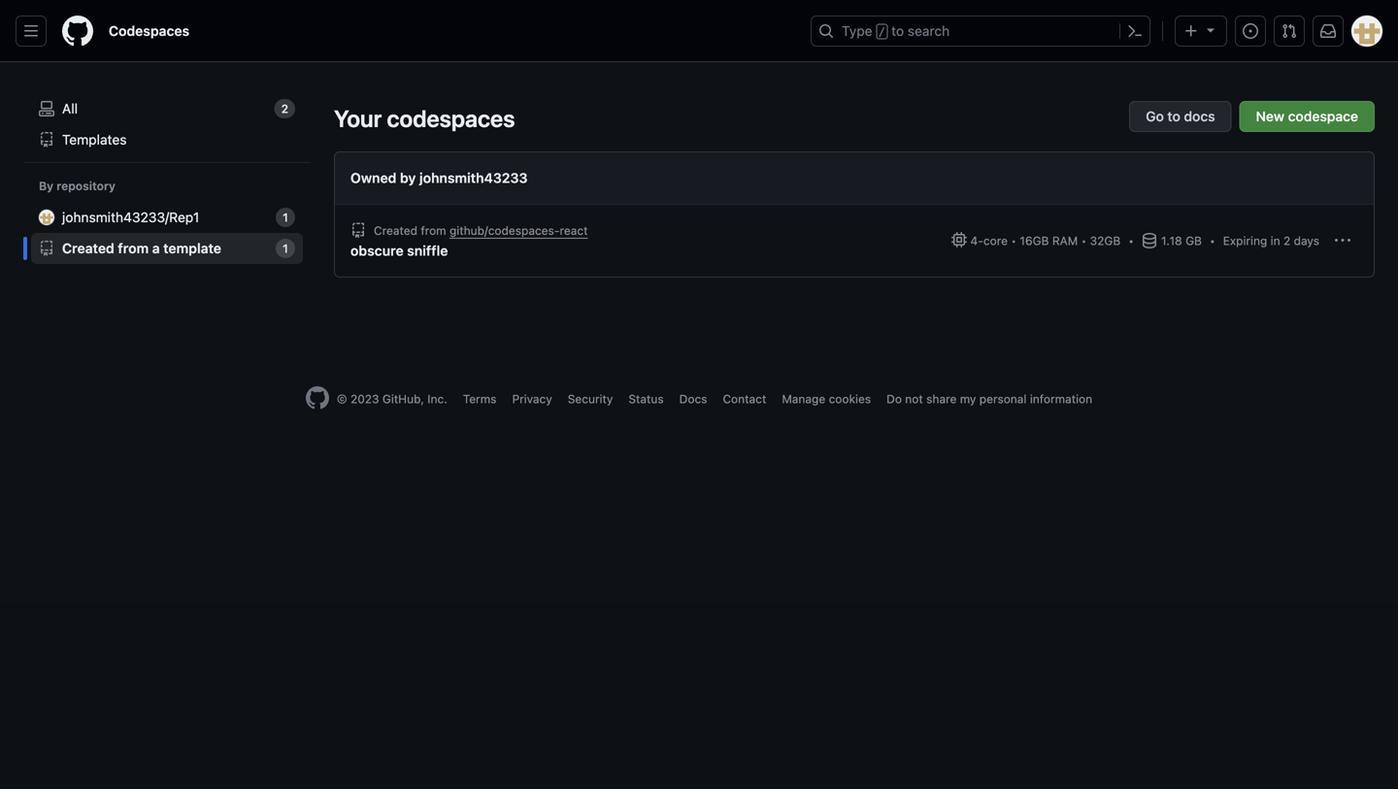 Task type: locate. For each thing, give the bounding box(es) containing it.
your
[[334, 105, 382, 132]]

1 horizontal spatial from
[[421, 224, 446, 237]]

by
[[400, 170, 416, 186]]

1 vertical spatial 2
[[1284, 234, 1291, 248]]

manage
[[782, 392, 826, 406]]

by repository
[[39, 179, 116, 193]]

triangle down image
[[1203, 22, 1219, 37]]

codespaces
[[109, 23, 189, 39]]

0 vertical spatial repo template image
[[39, 132, 54, 148]]

type / to search
[[842, 23, 950, 39]]

1 • from the left
[[1011, 234, 1017, 248]]

johnsmith43233/rep1
[[62, 209, 199, 225]]

do not share my personal information button
[[887, 390, 1093, 408]]

react
[[560, 224, 588, 237]]

go
[[1146, 108, 1164, 124]]

created from github/codespaces-react
[[374, 224, 588, 237]]

from up sniffle
[[421, 224, 446, 237]]

by
[[39, 179, 53, 193]]

2
[[281, 102, 288, 116], [1284, 234, 1291, 248]]

privacy
[[512, 392, 552, 406]]

1 horizontal spatial to
[[1168, 108, 1181, 124]]

type
[[842, 23, 872, 39]]

16gb
[[1020, 234, 1049, 248]]

from left a
[[118, 240, 149, 256]]

1 horizontal spatial created
[[374, 224, 417, 237]]

repo template image
[[39, 132, 54, 148], [351, 223, 366, 238], [39, 241, 54, 256]]

homepage image
[[306, 386, 329, 410]]

inc.
[[427, 392, 447, 406]]

1.18
[[1161, 234, 1182, 248]]

/
[[878, 25, 885, 39]]

from inside by repository list
[[118, 240, 149, 256]]

to right the go
[[1168, 108, 1181, 124]]

all
[[62, 100, 78, 117]]

days
[[1294, 234, 1320, 248]]

2 1 from the top
[[283, 242, 288, 255]]

ram
[[1052, 234, 1078, 248]]

from
[[421, 224, 446, 237], [118, 240, 149, 256]]

do not share my personal information
[[887, 392, 1093, 406]]

1 vertical spatial from
[[118, 240, 149, 256]]

issue opened image
[[1243, 23, 1258, 39]]

2 left the your
[[281, 102, 288, 116]]

share
[[926, 392, 957, 406]]

to right /
[[891, 23, 904, 39]]

to
[[891, 23, 904, 39], [1168, 108, 1181, 124]]

1 vertical spatial 1
[[283, 242, 288, 255]]

obscure sniffle link
[[351, 241, 456, 261]]

owned by johnsmith43233
[[351, 170, 528, 186]]

not
[[905, 392, 923, 406]]

1 1 from the top
[[283, 211, 288, 224]]

created inside by repository list
[[62, 240, 114, 256]]

manage cookies button
[[782, 390, 871, 408]]

1 for johnsmith43233/rep1
[[283, 211, 288, 224]]

notifications image
[[1321, 23, 1336, 39]]

repo template image down codespaces image
[[39, 132, 54, 148]]

by repository list
[[31, 202, 303, 264]]

repo template image inside the templates link
[[39, 132, 54, 148]]

expiring
[[1223, 234, 1267, 248]]

johnsmith43233
[[419, 170, 528, 186]]

gb
[[1186, 234, 1202, 248]]

4 • from the left
[[1210, 234, 1215, 248]]

• right gb
[[1210, 234, 1215, 248]]

created up "obscure sniffle"
[[374, 224, 417, 237]]

0 horizontal spatial created
[[62, 240, 114, 256]]

git pull request image
[[1282, 23, 1297, 39]]

0 vertical spatial 2
[[281, 102, 288, 116]]

core
[[984, 234, 1008, 248]]

created
[[374, 224, 417, 237], [62, 240, 114, 256]]

go to docs link
[[1129, 101, 1232, 132]]

0 vertical spatial created
[[374, 224, 417, 237]]

do
[[887, 392, 902, 406]]

obscure sniffle
[[351, 243, 448, 259]]

• left database image
[[1129, 234, 1134, 248]]

codespaces image
[[39, 101, 54, 117]]

repo template image up "obscure" at the left top
[[351, 223, 366, 238]]

1 vertical spatial to
[[1168, 108, 1181, 124]]

2023
[[350, 392, 379, 406]]

0 vertical spatial from
[[421, 224, 446, 237]]

cpu image
[[952, 232, 967, 248]]

repo template image inside by repository list
[[39, 241, 54, 256]]

github,
[[382, 392, 424, 406]]

• right core
[[1011, 234, 1017, 248]]

created from a template
[[62, 240, 221, 256]]

status
[[629, 392, 664, 406]]

new codespace link
[[1240, 101, 1375, 132]]

• right the ram
[[1081, 234, 1087, 248]]

1
[[283, 211, 288, 224], [283, 242, 288, 255]]

0 horizontal spatial to
[[891, 23, 904, 39]]

2 vertical spatial repo template image
[[39, 241, 54, 256]]

command palette image
[[1127, 23, 1143, 39]]

template
[[163, 240, 221, 256]]

my
[[960, 392, 976, 406]]

created for created from a template
[[62, 240, 114, 256]]

1.18 gb • expiring in 2 days
[[1161, 234, 1320, 248]]

0 vertical spatial 1
[[283, 211, 288, 224]]

4-core • 16gb ram • 32gb
[[967, 234, 1121, 248]]

•
[[1011, 234, 1017, 248], [1081, 234, 1087, 248], [1129, 234, 1134, 248], [1210, 234, 1215, 248]]

1 vertical spatial repo template image
[[351, 223, 366, 238]]

created down johnsmith43233/rep1
[[62, 240, 114, 256]]

sniffle
[[407, 243, 448, 259]]

codespaces link
[[101, 16, 197, 47]]

2 right in
[[1284, 234, 1291, 248]]

1 vertical spatial created
[[62, 240, 114, 256]]

repo template image down by
[[39, 241, 54, 256]]

2 • from the left
[[1081, 234, 1087, 248]]

0 horizontal spatial from
[[118, 240, 149, 256]]

from for a
[[118, 240, 149, 256]]



Task type: vqa. For each thing, say whether or not it's contained in the screenshot.
1.18 GB • Expiring in 2 days
yes



Task type: describe. For each thing, give the bounding box(es) containing it.
to inside go to docs link
[[1168, 108, 1181, 124]]

contact
[[723, 392, 766, 406]]

codespace
[[1288, 108, 1358, 124]]

privacy link
[[512, 392, 552, 406]]

codespaces
[[387, 105, 515, 132]]

templates link
[[31, 124, 303, 155]]

owned
[[351, 170, 397, 186]]

go to docs
[[1146, 108, 1215, 124]]

docs
[[679, 392, 707, 406]]

status link
[[629, 392, 664, 406]]

© 2023 github, inc.
[[337, 392, 447, 406]]

docs
[[1184, 108, 1215, 124]]

terms
[[463, 392, 497, 406]]

kebab horizontal image
[[1335, 233, 1351, 249]]

your codespaces
[[334, 105, 515, 132]]

security link
[[568, 392, 613, 406]]

a
[[152, 240, 160, 256]]

manage cookies
[[782, 392, 871, 406]]

4-
[[971, 234, 984, 248]]

created for created from github/codespaces-react
[[374, 224, 417, 237]]

plus image
[[1184, 23, 1199, 39]]

0 vertical spatial to
[[891, 23, 904, 39]]

in
[[1271, 234, 1280, 248]]

repo template image for created from a template
[[39, 241, 54, 256]]

1 for created from a template
[[283, 242, 288, 255]]

32gb
[[1090, 234, 1121, 248]]

security
[[568, 392, 613, 406]]

github/codespaces-
[[450, 224, 560, 237]]

3 • from the left
[[1129, 234, 1134, 248]]

docs link
[[679, 392, 707, 406]]

new
[[1256, 108, 1285, 124]]

0 horizontal spatial 2
[[281, 102, 288, 116]]

from for github/codespaces-
[[421, 224, 446, 237]]

templates
[[62, 132, 127, 148]]

information
[[1030, 392, 1093, 406]]

repo template image for created from
[[351, 223, 366, 238]]

repository
[[57, 179, 116, 193]]

obscure
[[351, 243, 404, 259]]

terms link
[[463, 392, 497, 406]]

homepage image
[[62, 16, 93, 47]]

github/codespaces-react link
[[450, 224, 588, 237]]

database image
[[1142, 233, 1157, 249]]

©
[[337, 392, 347, 406]]

contact link
[[723, 392, 766, 406]]

1 horizontal spatial 2
[[1284, 234, 1291, 248]]

personal
[[980, 392, 1027, 406]]

new codespace
[[1256, 108, 1358, 124]]

search
[[908, 23, 950, 39]]

cookies
[[829, 392, 871, 406]]

repo template image for templates
[[39, 132, 54, 148]]



